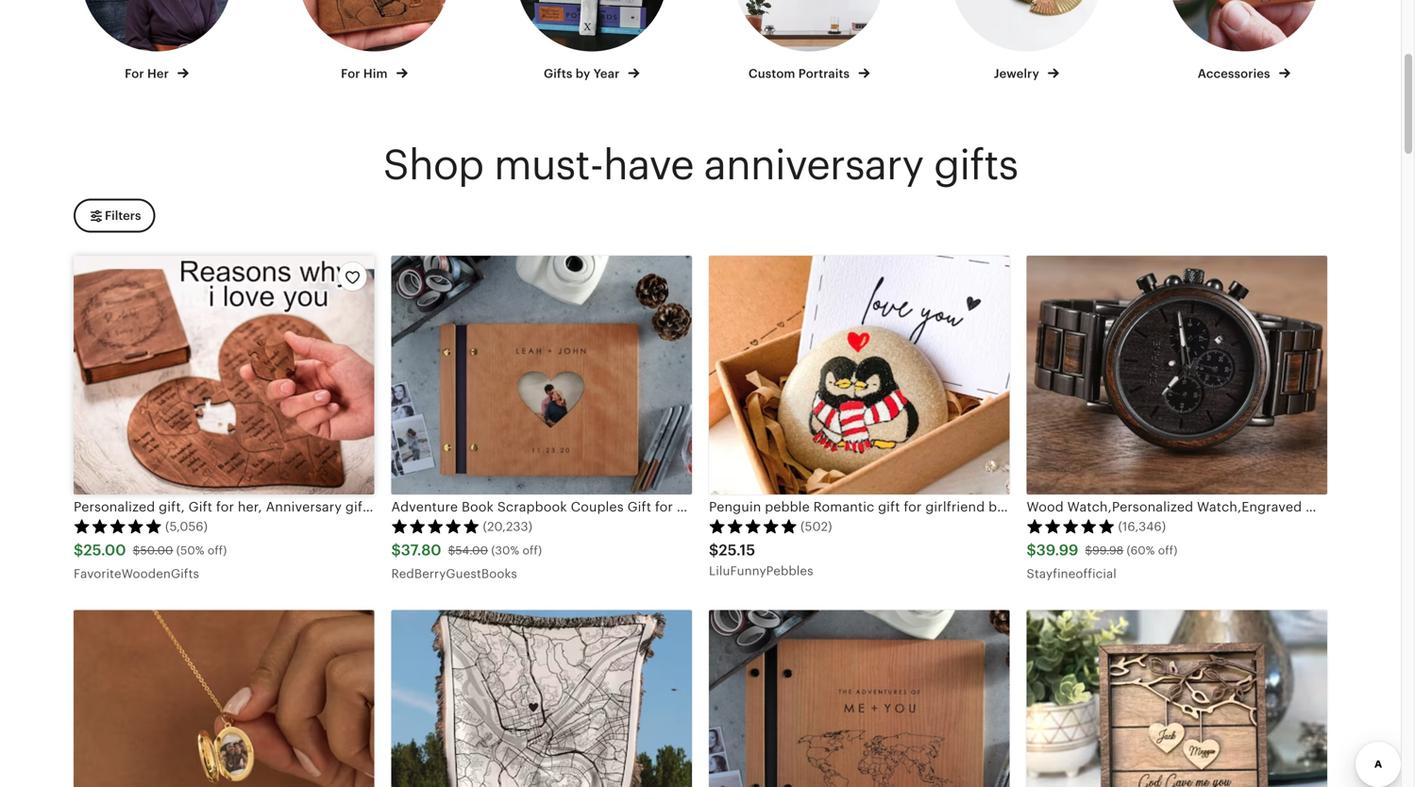 Task type: vqa. For each thing, say whether or not it's contained in the screenshot.


Task type: locate. For each thing, give the bounding box(es) containing it.
3 off) from the left
[[1158, 544, 1178, 557]]

shop must-have anniversary gifts
[[383, 141, 1018, 188]]

1 off) from the left
[[208, 544, 227, 557]]

0 vertical spatial adventure book scrapbook couples gift for boyfriend, anniversary gifts couples, personalized gift, valentines day gift for him image
[[391, 256, 692, 495]]

off) inside the $ 37.80 $ 54.00 (30% off)
[[523, 544, 542, 557]]

0 horizontal spatial off)
[[208, 544, 227, 557]]

5 out of 5 stars image up 25.00
[[74, 519, 162, 534]]

him
[[363, 67, 388, 81]]

25.00
[[83, 542, 126, 559]]

anniversary gift for husband and wife | personalized wedding gift  | couples names sign | wooden hearts with names | gift for her | him image
[[1027, 610, 1328, 787]]

2 off) from the left
[[523, 544, 542, 557]]

$ 39.99 $ 99.98 (60% off)
[[1027, 542, 1178, 559]]

favoritewoodengifts
[[74, 567, 199, 581]]

her
[[147, 67, 169, 81]]

5 out of 5 stars image up the 37.80 at the left of page
[[391, 519, 480, 534]]

jewelry
[[994, 67, 1043, 81]]

$ 25.00 $ 50.00 (50% off)
[[74, 542, 227, 559]]

5 out of 5 stars image for 39.99
[[1027, 519, 1116, 534]]

lilufunnypebbles
[[709, 564, 814, 578]]

54.00
[[456, 544, 488, 557]]

3 5 out of 5 stars image from the left
[[709, 519, 798, 534]]

personalized woven cotton blanket | valentines day gift | custom anniversary gift for him | made-to-order map throw blanket | gift for her image
[[391, 610, 692, 787]]

1 horizontal spatial adventure book scrapbook couples gift for boyfriend, anniversary gifts couples, personalized gift, valentines day gift for him image
[[709, 610, 1010, 787]]

(5,056)
[[165, 520, 208, 534]]

redberryguestbooks
[[391, 567, 517, 581]]

gifts
[[934, 141, 1018, 188]]

5 out of 5 stars image up 39.99
[[1027, 519, 1116, 534]]

custom
[[749, 67, 796, 81]]

off) inside $ 39.99 $ 99.98 (60% off)
[[1158, 544, 1178, 557]]

for
[[125, 67, 144, 81], [341, 67, 360, 81]]

$ 37.80 $ 54.00 (30% off)
[[391, 542, 542, 559]]

0 horizontal spatial for
[[125, 67, 144, 81]]

off)
[[208, 544, 227, 557], [523, 544, 542, 557], [1158, 544, 1178, 557]]

gifts
[[544, 67, 573, 81]]

$
[[74, 542, 83, 559], [391, 542, 401, 559], [709, 542, 719, 559], [1027, 542, 1037, 559], [133, 544, 140, 557], [448, 544, 456, 557], [1085, 544, 1093, 557]]

off) inside $ 25.00 $ 50.00 (50% off)
[[208, 544, 227, 557]]

2 horizontal spatial off)
[[1158, 544, 1178, 557]]

5 out of 5 stars image up 25.15 at the bottom
[[709, 519, 798, 534]]

gifts by year link
[[500, 0, 684, 82]]

personalized gift, gift for her, anniversary gifts, anniversary gift for her, personalized gifts for her, girlfriend gift, gift for him image
[[74, 256, 374, 495]]

1 for from the left
[[125, 67, 144, 81]]

4 5 out of 5 stars image from the left
[[1027, 519, 1116, 534]]

for left her
[[125, 67, 144, 81]]

off) right (30% at the left bottom of page
[[523, 544, 542, 557]]

year
[[594, 67, 620, 81]]

0 horizontal spatial adventure book scrapbook couples gift for boyfriend, anniversary gifts couples, personalized gift, valentines day gift for him image
[[391, 256, 692, 495]]

off) right (60%
[[1158, 544, 1178, 557]]

1 5 out of 5 stars image from the left
[[74, 519, 162, 534]]

anniversary
[[704, 141, 924, 188]]

5 out of 5 stars image for 37.80
[[391, 519, 480, 534]]

2 for from the left
[[341, 67, 360, 81]]

$ 25.15 lilufunnypebbles
[[709, 542, 814, 578]]

filters button
[[74, 199, 155, 233]]

for him
[[341, 67, 391, 81]]

off) right the "(50%"
[[208, 544, 227, 557]]

for for for her
[[125, 67, 144, 81]]

locket necklace with photo, engraved oval necklace, photo necklace in gold, memorial jewellery, anniversary gift, mom gift, christmas gift image
[[74, 610, 374, 787]]

for left the him
[[341, 67, 360, 81]]

1 horizontal spatial for
[[341, 67, 360, 81]]

1 horizontal spatial off)
[[523, 544, 542, 557]]

5 out of 5 stars image for 25.00
[[74, 519, 162, 534]]

25.15
[[719, 542, 756, 559]]

(20,233)
[[483, 520, 533, 534]]

for her
[[125, 67, 172, 81]]

2 5 out of 5 stars image from the left
[[391, 519, 480, 534]]

jewelry link
[[935, 0, 1119, 82]]

5 out of 5 stars image
[[74, 519, 162, 534], [391, 519, 480, 534], [709, 519, 798, 534], [1027, 519, 1116, 534]]

adventure book scrapbook couples gift for boyfriend, anniversary gifts couples, personalized gift, valentines day gift for him image
[[391, 256, 692, 495], [709, 610, 1010, 787]]



Task type: describe. For each thing, give the bounding box(es) containing it.
custom portraits
[[749, 67, 853, 81]]

accessories
[[1198, 67, 1274, 81]]

39.99
[[1037, 542, 1079, 559]]

have
[[603, 141, 694, 188]]

$ inside the $ 25.15 lilufunnypebbles
[[709, 542, 719, 559]]

$ inside $ 39.99 $ 99.98 (60% off)
[[1085, 544, 1093, 557]]

penguin pebble romantic gift for girlfriend boyfriend small anniversary painted stone for husband  wife i love you pocket hug to him her image
[[709, 256, 1010, 495]]

(50%
[[176, 544, 204, 557]]

(502)
[[801, 520, 832, 534]]

shop
[[383, 141, 484, 188]]

off) for 37.80
[[523, 544, 542, 557]]

37.80
[[401, 542, 442, 559]]

$ inside the $ 37.80 $ 54.00 (30% off)
[[448, 544, 456, 557]]

must-
[[494, 141, 603, 188]]

wood watch,personalized watch,engraved watch,wooden watch,groomsmen watch,mens watch,boyfriend gift for men,wedding anniversary gift for him image
[[1027, 256, 1328, 495]]

accessories link
[[1153, 0, 1336, 82]]

$ inside $ 25.00 $ 50.00 (50% off)
[[133, 544, 140, 557]]

for her link
[[65, 0, 249, 82]]

for him link
[[283, 0, 466, 82]]

99.98
[[1093, 544, 1124, 557]]

filters
[[105, 209, 141, 223]]

off) for 25.00
[[208, 544, 227, 557]]

1 vertical spatial adventure book scrapbook couples gift for boyfriend, anniversary gifts couples, personalized gift, valentines day gift for him image
[[709, 610, 1010, 787]]

(30%
[[491, 544, 519, 557]]

by
[[576, 67, 590, 81]]

for for for him
[[341, 67, 360, 81]]

(60%
[[1127, 544, 1155, 557]]

gifts by year
[[544, 67, 623, 81]]

custom portraits link
[[718, 0, 901, 82]]

portraits
[[799, 67, 850, 81]]

off) for 39.99
[[1158, 544, 1178, 557]]

50.00
[[140, 544, 173, 557]]

(16,346)
[[1118, 520, 1166, 534]]

stayfineofficial
[[1027, 567, 1117, 581]]



